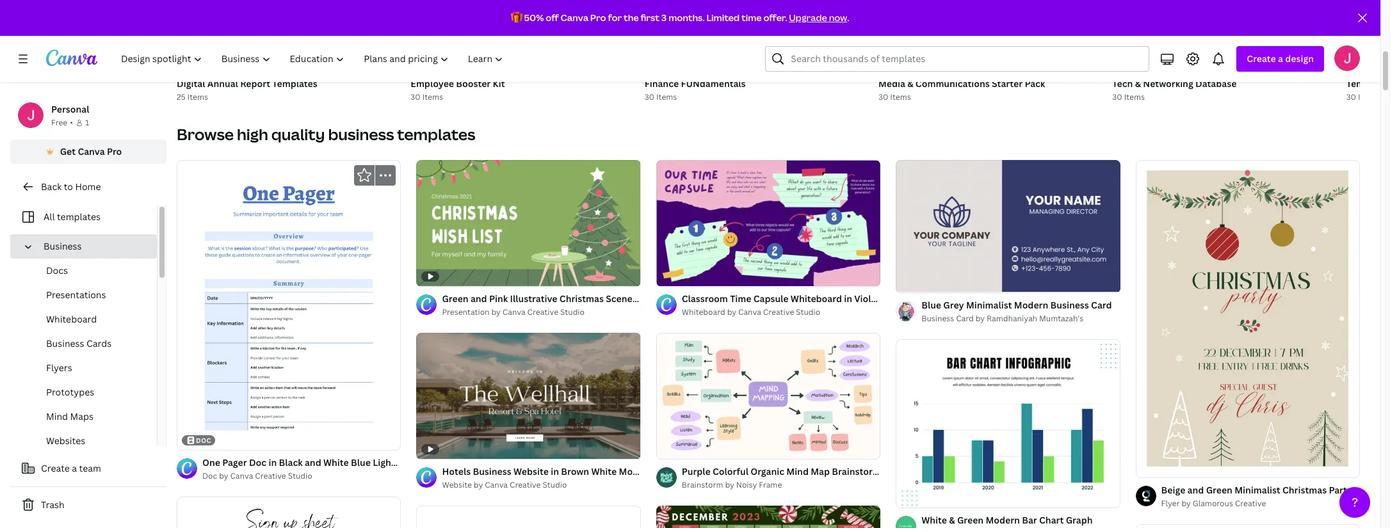 Task type: locate. For each thing, give the bounding box(es) containing it.
media & communications starter pack 30 items
[[879, 78, 1046, 103]]

in for hotels business website in brown white modern elegance style
[[551, 466, 559, 478]]

minimalist
[[967, 299, 1013, 311], [1235, 484, 1281, 496]]

get canva pro button
[[10, 140, 167, 164]]

2 horizontal spatial blue
[[922, 299, 942, 311]]

communications
[[916, 78, 990, 90]]

1 30 from the left
[[411, 92, 421, 103]]

studio down green and pink illustrative christmas scene blank wish list christmas presentation link
[[561, 307, 585, 318]]

whiteboard down presentations
[[46, 313, 97, 325]]

website up website by canva creative studio link
[[514, 466, 549, 478]]

2 vertical spatial and
[[1188, 484, 1205, 496]]

in
[[845, 293, 853, 305], [269, 457, 277, 469], [551, 466, 559, 478]]

and inside beige and green minimalist christmas party flyer flyer by glamorous creative
[[1188, 484, 1205, 496]]

1 horizontal spatial brainstorm
[[833, 465, 881, 478]]

0 vertical spatial flyer
[[1355, 484, 1377, 496]]

1 vertical spatial minimalist
[[1235, 484, 1281, 496]]

style inside classroom time capsule whiteboard in violet pastel pink mint green style whiteboard by canva creative studio
[[983, 293, 1006, 305]]

0 horizontal spatial whiteboard
[[46, 313, 97, 325]]

0 vertical spatial modern
[[1015, 299, 1049, 311]]

2 horizontal spatial christmas
[[1283, 484, 1328, 496]]

website down hotels
[[442, 480, 472, 491]]

creative down black at the bottom
[[255, 471, 286, 482]]

whiteboard
[[791, 293, 842, 305], [682, 307, 726, 318], [46, 313, 97, 325]]

0 horizontal spatial &
[[908, 78, 914, 90]]

items
[[187, 92, 208, 103], [423, 92, 443, 103], [657, 92, 677, 103], [891, 92, 912, 103], [1125, 92, 1146, 103], [1359, 92, 1380, 103]]

minimalist inside blue grey minimalist modern business card business card by ramdhaniyah mumtazah's
[[967, 299, 1013, 311]]

creative inside hotels business website in brown white modern elegance style website by canva creative studio
[[510, 480, 541, 491]]

creative down capsule
[[764, 307, 795, 318]]

james peterson image
[[1335, 45, 1361, 71]]

1 left "of" at the right bottom of the page
[[905, 278, 909, 287]]

1 vertical spatial brainstorm
[[682, 480, 724, 490]]

minimalist business letterhead image
[[1136, 525, 1361, 529]]

1 horizontal spatial flyer
[[1355, 484, 1377, 496]]

a
[[1279, 53, 1284, 65], [72, 463, 77, 475]]

1 vertical spatial and
[[305, 457, 321, 469]]

christmas left "scene"
[[560, 293, 604, 305]]

30 down tech
[[1113, 92, 1123, 103]]

business right hotels
[[473, 466, 512, 478]]

1 vertical spatial 1
[[905, 278, 909, 287]]

and inside the green and pink illustrative christmas scene blank wish list christmas presentation presentation by canva creative studio
[[471, 293, 487, 305]]

30 down media
[[879, 92, 889, 103]]

1 horizontal spatial website
[[514, 466, 549, 478]]

2 horizontal spatial in
[[845, 293, 853, 305]]

whiteboard up "whiteboard by canva creative studio" link
[[791, 293, 842, 305]]

30 down employee
[[411, 92, 421, 103]]

beige
[[1162, 484, 1186, 496]]

1 vertical spatial create
[[41, 463, 70, 475]]

2 vertical spatial modern
[[986, 514, 1021, 526]]

green inside beige and green minimalist christmas party flyer flyer by glamorous creative
[[1207, 484, 1233, 496]]

minimalist white and grey professional resume image
[[417, 506, 641, 529]]

studio down brown in the left of the page
[[543, 480, 567, 491]]

one
[[202, 457, 220, 469]]

pro up back to home link
[[107, 145, 122, 158]]

database
[[1196, 78, 1237, 90]]

and for beige
[[1188, 484, 1205, 496]]

1 horizontal spatial pro
[[591, 12, 606, 24]]

cards
[[86, 338, 112, 350]]

brainstorm down the purple
[[682, 480, 724, 490]]

presentation
[[749, 293, 805, 305], [442, 307, 490, 318]]

1 horizontal spatial pink
[[912, 293, 930, 305]]

style inside hotels business website in brown white modern elegance style website by canva creative studio
[[697, 466, 719, 478]]

green
[[442, 293, 469, 305], [955, 293, 981, 305], [1207, 484, 1233, 496], [958, 514, 984, 526]]

beige and green minimalist christmas party flyer link
[[1162, 484, 1377, 498]]

employee
[[411, 78, 454, 90]]

0 vertical spatial a
[[1279, 53, 1284, 65]]

white & green modern bar chart graph link
[[922, 514, 1093, 528]]

christmas left party in the right of the page
[[1283, 484, 1328, 496]]

by inside the green and pink illustrative christmas scene blank wish list christmas presentation presentation by canva creative studio
[[492, 307, 501, 318]]

pro
[[591, 12, 606, 24], [107, 145, 122, 158]]

0 vertical spatial doc
[[249, 457, 267, 469]]

2
[[922, 278, 926, 287]]

in left black at the bottom
[[269, 457, 277, 469]]

1 vertical spatial pro
[[107, 145, 122, 158]]

5 items from the left
[[1125, 92, 1146, 103]]

0 vertical spatial minimalist
[[967, 299, 1013, 311]]

in up website by canva creative studio link
[[551, 466, 559, 478]]

brainstorm right map
[[833, 465, 881, 478]]

blue grey minimalist modern business card business card by ramdhaniyah mumtazah's
[[922, 299, 1113, 324]]

1 horizontal spatial &
[[950, 514, 956, 526]]

modern left the elegance
[[619, 466, 654, 478]]

0 vertical spatial brainstorm
[[833, 465, 881, 478]]

tech & networking database 30 items
[[1113, 78, 1237, 103]]

0 horizontal spatial card
[[957, 313, 974, 324]]

white inside "one pager doc in black and white blue light blue classic professional style doc by canva creative studio"
[[324, 457, 349, 469]]

canva down professional
[[485, 480, 508, 491]]

3 items from the left
[[657, 92, 677, 103]]

for
[[608, 12, 622, 24]]

items down template h link
[[1359, 92, 1380, 103]]

beige and green minimalist christmas party flyer flyer by glamorous creative
[[1162, 484, 1377, 509]]

0 horizontal spatial create
[[41, 463, 70, 475]]

the
[[624, 12, 639, 24]]

starter
[[992, 78, 1023, 90]]

items down tech
[[1125, 92, 1146, 103]]

canva right get
[[78, 145, 105, 158]]

0 horizontal spatial templates
[[57, 211, 101, 223]]

a inside button
[[72, 463, 77, 475]]

1 horizontal spatial christmas
[[703, 293, 747, 305]]

ramdhaniyah
[[987, 313, 1038, 324]]

a left design
[[1279, 53, 1284, 65]]

flyer down the beige
[[1162, 498, 1180, 509]]

items down media
[[891, 92, 912, 103]]

0 horizontal spatial flyer
[[1162, 498, 1180, 509]]

business up "flyers"
[[46, 338, 84, 350]]

flyer right party in the right of the page
[[1355, 484, 1377, 496]]

0 horizontal spatial pro
[[107, 145, 122, 158]]

2 horizontal spatial style
[[983, 293, 1006, 305]]

1 pink from the left
[[489, 293, 508, 305]]

•
[[70, 117, 73, 128]]

0 vertical spatial 1
[[85, 117, 89, 128]]

1 right •
[[85, 117, 89, 128]]

4 items from the left
[[891, 92, 912, 103]]

1 vertical spatial flyer
[[1162, 498, 1180, 509]]

christmas right list on the bottom of page
[[703, 293, 747, 305]]

2 items from the left
[[423, 92, 443, 103]]

team
[[79, 463, 101, 475]]

a left team
[[72, 463, 77, 475]]

create down websites
[[41, 463, 70, 475]]

canva down the pager
[[230, 471, 253, 482]]

0 horizontal spatial brainstorm
[[682, 480, 724, 490]]

business down mint
[[922, 313, 955, 324]]

1 horizontal spatial style
[[697, 466, 719, 478]]

style up website by canva creative studio link
[[508, 457, 530, 469]]

0 horizontal spatial style
[[508, 457, 530, 469]]

flyers
[[46, 362, 72, 374]]

a for team
[[72, 463, 77, 475]]

capsule
[[754, 293, 789, 305]]

to
[[64, 181, 73, 193]]

0 vertical spatial pro
[[591, 12, 606, 24]]

& for networking
[[1136, 78, 1142, 90]]

studio down black at the bottom
[[288, 471, 312, 482]]

0 horizontal spatial a
[[72, 463, 77, 475]]

1 vertical spatial presentation
[[442, 307, 490, 318]]

1 horizontal spatial presentation
[[749, 293, 805, 305]]

media & communications starter pack link
[[879, 77, 1098, 91]]

0 horizontal spatial 1
[[85, 117, 89, 128]]

creative inside the green and pink illustrative christmas scene blank wish list christmas presentation presentation by canva creative studio
[[528, 307, 559, 318]]

canva down the illustrative
[[503, 307, 526, 318]]

create a team button
[[10, 456, 167, 482]]

1 horizontal spatial card
[[1092, 299, 1113, 311]]

1 vertical spatial modern
[[619, 466, 654, 478]]

template h link
[[1347, 77, 1391, 91]]

create inside button
[[41, 463, 70, 475]]

illustrative
[[510, 293, 558, 305]]

months.
[[669, 12, 705, 24]]

5 30 from the left
[[1347, 92, 1357, 103]]

modern up business card by ramdhaniyah mumtazah's link
[[1015, 299, 1049, 311]]

free
[[51, 117, 67, 128]]

30 inside the media & communications starter pack 30 items
[[879, 92, 889, 103]]

& inside tech & networking database 30 items
[[1136, 78, 1142, 90]]

business
[[44, 240, 82, 252], [1051, 299, 1090, 311], [922, 313, 955, 324], [46, 338, 84, 350], [473, 466, 512, 478]]

create left design
[[1248, 53, 1277, 65]]

creative down the beige and green minimalist christmas party flyer link
[[1236, 498, 1267, 509]]

mind maps link
[[21, 405, 157, 429]]

pro left for
[[591, 12, 606, 24]]

white & green modern bar chart graph image
[[896, 339, 1121, 508]]

0 horizontal spatial white
[[324, 457, 349, 469]]

2 30 from the left
[[645, 92, 655, 103]]

0 horizontal spatial christmas
[[560, 293, 604, 305]]

1 vertical spatial mind
[[787, 465, 809, 478]]

glamorous
[[1193, 498, 1234, 509]]

mind left maps
[[46, 411, 68, 423]]

flyer
[[1355, 484, 1377, 496], [1162, 498, 1180, 509]]

&
[[908, 78, 914, 90], [1136, 78, 1142, 90], [950, 514, 956, 526]]

quality
[[271, 124, 325, 145]]

pink inside classroom time capsule whiteboard in violet pastel pink mint green style whiteboard by canva creative studio
[[912, 293, 930, 305]]

classroom time capsule whiteboard in violet pastel pink mint green style image
[[657, 160, 881, 286]]

studio down classroom time capsule whiteboard in violet pastel pink mint green style link
[[797, 307, 821, 318]]

finance
[[645, 78, 679, 90]]

canva down time
[[739, 307, 762, 318]]

creative down the illustrative
[[528, 307, 559, 318]]

modern inside blue grey minimalist modern business card business card by ramdhaniyah mumtazah's
[[1015, 299, 1049, 311]]

1 horizontal spatial in
[[551, 466, 559, 478]]

doc down one
[[202, 471, 217, 482]]

modern left bar
[[986, 514, 1021, 526]]

beige and green minimalist christmas party flyer image
[[1136, 160, 1361, 478]]

2 pink from the left
[[912, 293, 930, 305]]

0 horizontal spatial and
[[305, 457, 321, 469]]

doc right the pager
[[249, 457, 267, 469]]

1 inside 'link'
[[905, 278, 909, 287]]

studio inside "one pager doc in black and white blue light blue classic professional style doc by canva creative studio"
[[288, 471, 312, 482]]

templates down the employee booster kit 30 items
[[397, 124, 476, 145]]

0 horizontal spatial minimalist
[[967, 299, 1013, 311]]

a for design
[[1279, 53, 1284, 65]]

classic
[[419, 457, 450, 469]]

0 vertical spatial templates
[[397, 124, 476, 145]]

1 for 1
[[85, 117, 89, 128]]

1 horizontal spatial create
[[1248, 53, 1277, 65]]

white minimalist sign up sheet planner image
[[177, 497, 401, 529]]

0 horizontal spatial mind
[[46, 411, 68, 423]]

and left the illustrative
[[471, 293, 487, 305]]

1 horizontal spatial white
[[592, 466, 617, 478]]

business card by ramdhaniyah mumtazah's link
[[922, 312, 1113, 325]]

items down finance
[[657, 92, 677, 103]]

modern for blue grey minimalist modern business card business card by ramdhaniyah mumtazah's
[[1015, 299, 1049, 311]]

template h 30 items
[[1347, 78, 1391, 103]]

0 vertical spatial mind
[[46, 411, 68, 423]]

Search search field
[[792, 47, 1142, 71]]

studio
[[561, 307, 585, 318], [797, 307, 821, 318], [288, 471, 312, 482], [543, 480, 567, 491]]

mind up "brainstorm by noisy frame" link
[[787, 465, 809, 478]]

classroom time capsule whiteboard in violet pastel pink mint green style link
[[682, 292, 1006, 306]]

4 30 from the left
[[1113, 92, 1123, 103]]

create a design
[[1248, 53, 1315, 65]]

pink down 2
[[912, 293, 930, 305]]

1 horizontal spatial and
[[471, 293, 487, 305]]

browse high quality business templates
[[177, 124, 476, 145]]

purple colorful organic mind map brainstorm image
[[657, 333, 881, 459]]

in left the violet
[[845, 293, 853, 305]]

business up mumtazah's
[[1051, 299, 1090, 311]]

by inside classroom time capsule whiteboard in violet pastel pink mint green style whiteboard by canva creative studio
[[728, 307, 737, 318]]

finance fundamentals 30 items
[[645, 78, 746, 103]]

a inside dropdown button
[[1279, 53, 1284, 65]]

doc by canva creative studio link
[[202, 470, 401, 483]]

1 horizontal spatial a
[[1279, 53, 1284, 65]]

hotels business website in brown white modern elegance style link
[[442, 465, 719, 479]]

3 30 from the left
[[879, 92, 889, 103]]

christmas inside beige and green minimalist christmas party flyer flyer by glamorous creative
[[1283, 484, 1328, 496]]

1 items from the left
[[187, 92, 208, 103]]

free •
[[51, 117, 73, 128]]

1 horizontal spatial mind
[[787, 465, 809, 478]]

by inside beige and green minimalist christmas party flyer flyer by glamorous creative
[[1182, 498, 1192, 509]]

blue grey minimalist modern business card link
[[922, 298, 1113, 312]]

business inside hotels business website in brown white modern elegance style website by canva creative studio
[[473, 466, 512, 478]]

2 horizontal spatial and
[[1188, 484, 1205, 496]]

blue left the light
[[351, 457, 371, 469]]

1 horizontal spatial minimalist
[[1235, 484, 1281, 496]]

style up ramdhaniyah
[[983, 293, 1006, 305]]

None search field
[[766, 46, 1150, 72]]

items down employee
[[423, 92, 443, 103]]

items inside 'digital annual report templates 25 items'
[[187, 92, 208, 103]]

.
[[848, 12, 850, 24]]

presentation by canva creative studio link
[[442, 306, 641, 319]]

and up "glamorous"
[[1188, 484, 1205, 496]]

upgrade
[[789, 12, 828, 24]]

minimalist inside beige and green minimalist christmas party flyer flyer by glamorous creative
[[1235, 484, 1281, 496]]

canva inside classroom time capsule whiteboard in violet pastel pink mint green style whiteboard by canva creative studio
[[739, 307, 762, 318]]

0 vertical spatial website
[[514, 466, 549, 478]]

minimalist up ramdhaniyah
[[967, 299, 1013, 311]]

blue inside blue grey minimalist modern business card business card by ramdhaniyah mumtazah's
[[922, 299, 942, 311]]

0 horizontal spatial doc
[[202, 471, 217, 482]]

0 vertical spatial and
[[471, 293, 487, 305]]

style right the elegance
[[697, 466, 719, 478]]

pastel
[[883, 293, 910, 305]]

maps
[[70, 411, 94, 423]]

blue left grey on the bottom right of page
[[922, 299, 942, 311]]

items inside the employee booster kit 30 items
[[423, 92, 443, 103]]

3
[[662, 12, 667, 24]]

purple
[[682, 465, 711, 478]]

and up the doc by canva creative studio link
[[305, 457, 321, 469]]

creative inside beige and green minimalist christmas party flyer flyer by glamorous creative
[[1236, 498, 1267, 509]]

templates right the all
[[57, 211, 101, 223]]

style inside "one pager doc in black and white blue light blue classic professional style doc by canva creative studio"
[[508, 457, 530, 469]]

0 vertical spatial card
[[1092, 299, 1113, 311]]

browse
[[177, 124, 234, 145]]

1 horizontal spatial 1
[[905, 278, 909, 287]]

0 vertical spatial presentation
[[749, 293, 805, 305]]

in inside hotels business website in brown white modern elegance style website by canva creative studio
[[551, 466, 559, 478]]

doc
[[249, 457, 267, 469], [202, 471, 217, 482]]

in for one pager doc in black and white blue light blue classic professional style
[[269, 457, 277, 469]]

0 horizontal spatial in
[[269, 457, 277, 469]]

whiteboard down classroom
[[682, 307, 726, 318]]

canva inside the green and pink illustrative christmas scene blank wish list christmas presentation presentation by canva creative studio
[[503, 307, 526, 318]]

flyer by glamorous creative link
[[1162, 498, 1361, 510]]

50%
[[524, 12, 544, 24]]

pink left the illustrative
[[489, 293, 508, 305]]

christmas for flyer
[[1283, 484, 1328, 496]]

0 horizontal spatial pink
[[489, 293, 508, 305]]

& inside the media & communications starter pack 30 items
[[908, 78, 914, 90]]

business up the docs
[[44, 240, 82, 252]]

1 horizontal spatial whiteboard
[[682, 307, 726, 318]]

list
[[685, 293, 700, 305]]

blue right the light
[[397, 457, 417, 469]]

one pager doc in black and white blue light blue classic professional style doc by canva creative studio
[[202, 457, 530, 482]]

by inside hotels business website in brown white modern elegance style website by canva creative studio
[[474, 480, 483, 491]]

creative
[[528, 307, 559, 318], [764, 307, 795, 318], [255, 471, 286, 482], [510, 480, 541, 491], [1236, 498, 1267, 509]]

digital annual report templates 25 items
[[177, 78, 318, 103]]

30 down template
[[1347, 92, 1357, 103]]

creative up minimalist white and grey professional resume image
[[510, 480, 541, 491]]

1 vertical spatial a
[[72, 463, 77, 475]]

create inside 'create a design' dropdown button
[[1248, 53, 1277, 65]]

6 items from the left
[[1359, 92, 1380, 103]]

christmas
[[560, 293, 604, 305], [703, 293, 747, 305], [1283, 484, 1328, 496]]

30 down finance
[[645, 92, 655, 103]]

get
[[60, 145, 76, 158]]

back to home link
[[10, 174, 167, 200]]

in inside "one pager doc in black and white blue light blue classic professional style doc by canva creative studio"
[[269, 457, 277, 469]]

0 vertical spatial create
[[1248, 53, 1277, 65]]

minimalist up flyer by glamorous creative link
[[1235, 484, 1281, 496]]

2 horizontal spatial &
[[1136, 78, 1142, 90]]

1 vertical spatial website
[[442, 480, 472, 491]]

brainstorm by noisy frame link
[[682, 479, 881, 492]]

items down digital
[[187, 92, 208, 103]]

0 horizontal spatial blue
[[351, 457, 371, 469]]



Task type: describe. For each thing, give the bounding box(es) containing it.
business inside "link"
[[46, 338, 84, 350]]

home
[[75, 181, 101, 193]]

elegance
[[656, 466, 695, 478]]

top level navigation element
[[113, 46, 515, 72]]

violet
[[855, 293, 881, 305]]

green and pink illustrative christmas scene blank wish list christmas presentation presentation by canva creative studio
[[442, 293, 805, 318]]

canva inside hotels business website in brown white modern elegance style website by canva creative studio
[[485, 480, 508, 491]]

annual
[[207, 78, 238, 90]]

get canva pro
[[60, 145, 122, 158]]

red green festive illustrated holiday candy december 2023 monthly calendar image
[[657, 506, 881, 529]]

by inside blue grey minimalist modern business card business card by ramdhaniyah mumtazah's
[[976, 313, 986, 324]]

& for communications
[[908, 78, 914, 90]]

template
[[1347, 78, 1388, 90]]

items inside 'template h 30 items'
[[1359, 92, 1380, 103]]

1 vertical spatial card
[[957, 313, 974, 324]]

items inside finance fundamentals 30 items
[[657, 92, 677, 103]]

30 inside tech & networking database 30 items
[[1113, 92, 1123, 103]]

mind inside mind maps link
[[46, 411, 68, 423]]

30 inside finance fundamentals 30 items
[[645, 92, 655, 103]]

first
[[641, 12, 660, 24]]

pro inside button
[[107, 145, 122, 158]]

creative inside "one pager doc in black and white blue light blue classic professional style doc by canva creative studio"
[[255, 471, 286, 482]]

1 horizontal spatial blue
[[397, 457, 417, 469]]

mind maps
[[46, 411, 94, 423]]

trash
[[41, 499, 64, 511]]

back to home
[[41, 181, 101, 193]]

now
[[830, 12, 848, 24]]

website by canva creative studio link
[[442, 479, 641, 492]]

green inside classroom time capsule whiteboard in violet pastel pink mint green style whiteboard by canva creative studio
[[955, 293, 981, 305]]

black
[[279, 457, 303, 469]]

bar
[[1023, 514, 1038, 526]]

pink inside the green and pink illustrative christmas scene blank wish list christmas presentation presentation by canva creative studio
[[489, 293, 508, 305]]

purple colorful organic mind map brainstorm brainstorm by noisy frame
[[682, 465, 881, 490]]

one pager doc in black and white blue light blue classic professional style image
[[177, 160, 401, 451]]

items inside the media & communications starter pack 30 items
[[891, 92, 912, 103]]

green inside the green and pink illustrative christmas scene blank wish list christmas presentation presentation by canva creative studio
[[442, 293, 469, 305]]

professional
[[452, 457, 506, 469]]

0 horizontal spatial presentation
[[442, 307, 490, 318]]

docs
[[46, 265, 68, 277]]

create a design button
[[1237, 46, 1325, 72]]

fundamentals
[[681, 78, 746, 90]]

presentations
[[46, 289, 106, 301]]

brown
[[561, 466, 590, 478]]

time
[[731, 293, 752, 305]]

mumtazah's
[[1040, 313, 1084, 324]]

offer.
[[764, 12, 788, 24]]

scene
[[606, 293, 633, 305]]

websites
[[46, 435, 85, 447]]

and for green
[[471, 293, 487, 305]]

by inside purple colorful organic mind map brainstorm brainstorm by noisy frame
[[726, 480, 735, 490]]

25
[[177, 92, 186, 103]]

graph
[[1067, 514, 1093, 526]]

prototypes
[[46, 386, 94, 399]]

report
[[240, 78, 270, 90]]

one pager doc in black and white blue light blue classic professional style link
[[202, 456, 530, 470]]

business cards link
[[21, 332, 157, 356]]

0 horizontal spatial website
[[442, 480, 472, 491]]

websites link
[[21, 429, 157, 454]]

digital annual report templates link
[[177, 77, 396, 91]]

items inside tech & networking database 30 items
[[1125, 92, 1146, 103]]

white & green modern bar chart graph
[[922, 514, 1093, 526]]

purple colorful organic mind map brainstorm link
[[682, 465, 881, 479]]

pager
[[222, 457, 247, 469]]

1 of 2 link
[[896, 160, 1121, 293]]

finance fundamentals link
[[645, 77, 864, 91]]

wish
[[662, 293, 682, 305]]

hotels
[[442, 466, 471, 478]]

limited
[[707, 12, 740, 24]]

2 horizontal spatial whiteboard
[[791, 293, 842, 305]]

employee booster kit link
[[411, 77, 630, 91]]

whiteboard link
[[21, 308, 157, 332]]

back
[[41, 181, 62, 193]]

doc
[[196, 436, 212, 445]]

whiteboard by canva creative studio link
[[682, 306, 881, 319]]

docs link
[[21, 259, 157, 283]]

high
[[237, 124, 268, 145]]

1 vertical spatial templates
[[57, 211, 101, 223]]

h
[[1390, 78, 1391, 90]]

studio inside classroom time capsule whiteboard in violet pastel pink mint green style whiteboard by canva creative studio
[[797, 307, 821, 318]]

1 horizontal spatial doc
[[249, 457, 267, 469]]

party
[[1330, 484, 1353, 496]]

mint
[[933, 293, 953, 305]]

booster
[[456, 78, 491, 90]]

studio inside hotels business website in brown white modern elegance style website by canva creative studio
[[543, 480, 567, 491]]

in inside classroom time capsule whiteboard in violet pastel pink mint green style whiteboard by canva creative studio
[[845, 293, 853, 305]]

1 vertical spatial doc
[[202, 471, 217, 482]]

create for create a team
[[41, 463, 70, 475]]

modern inside hotels business website in brown white modern elegance style website by canva creative studio
[[619, 466, 654, 478]]

30 inside 'template h 30 items'
[[1347, 92, 1357, 103]]

green and pink illustrative christmas scene blank wish list christmas presentation link
[[442, 292, 805, 306]]

blank
[[635, 293, 659, 305]]

business
[[328, 124, 394, 145]]

personal
[[51, 103, 89, 115]]

frame
[[759, 480, 782, 490]]

canva inside button
[[78, 145, 105, 158]]

1 horizontal spatial templates
[[397, 124, 476, 145]]

digital
[[177, 78, 205, 90]]

colorful
[[713, 465, 749, 478]]

templates
[[272, 78, 318, 90]]

modern for white & green modern bar chart graph
[[986, 514, 1021, 526]]

networking
[[1144, 78, 1194, 90]]

classroom time capsule whiteboard in violet pastel pink mint green style whiteboard by canva creative studio
[[682, 293, 1006, 318]]

2 horizontal spatial white
[[922, 514, 948, 526]]

canva inside "one pager doc in black and white blue light blue classic professional style doc by canva creative studio"
[[230, 471, 253, 482]]

mind inside purple colorful organic mind map brainstorm brainstorm by noisy frame
[[787, 465, 809, 478]]

white inside hotels business website in brown white modern elegance style website by canva creative studio
[[592, 466, 617, 478]]

design
[[1286, 53, 1315, 65]]

blue grey minimalist modern business card image
[[896, 160, 1121, 292]]

30 inside the employee booster kit 30 items
[[411, 92, 421, 103]]

organic
[[751, 465, 785, 478]]

& for green
[[950, 514, 956, 526]]

canva right the off
[[561, 12, 589, 24]]

time
[[742, 12, 762, 24]]

business cards
[[46, 338, 112, 350]]

and inside "one pager doc in black and white blue light blue classic professional style doc by canva creative studio"
[[305, 457, 321, 469]]

🎁 50% off canva pro for the first 3 months. limited time offer. upgrade now .
[[511, 12, 850, 24]]

create for create a design
[[1248, 53, 1277, 65]]

christmas for wish
[[560, 293, 604, 305]]

1 for 1 of 2
[[905, 278, 909, 287]]

chart
[[1040, 514, 1064, 526]]

by inside "one pager doc in black and white blue light blue classic professional style doc by canva creative studio"
[[219, 471, 228, 482]]

studio inside the green and pink illustrative christmas scene blank wish list christmas presentation presentation by canva creative studio
[[561, 307, 585, 318]]

tech & networking database link
[[1113, 77, 1332, 91]]

upgrade now button
[[789, 12, 848, 24]]

map
[[811, 465, 830, 478]]

pack
[[1025, 78, 1046, 90]]

prototypes link
[[21, 381, 157, 405]]

creative inside classroom time capsule whiteboard in violet pastel pink mint green style whiteboard by canva creative studio
[[764, 307, 795, 318]]



Task type: vqa. For each thing, say whether or not it's contained in the screenshot.
designs
no



